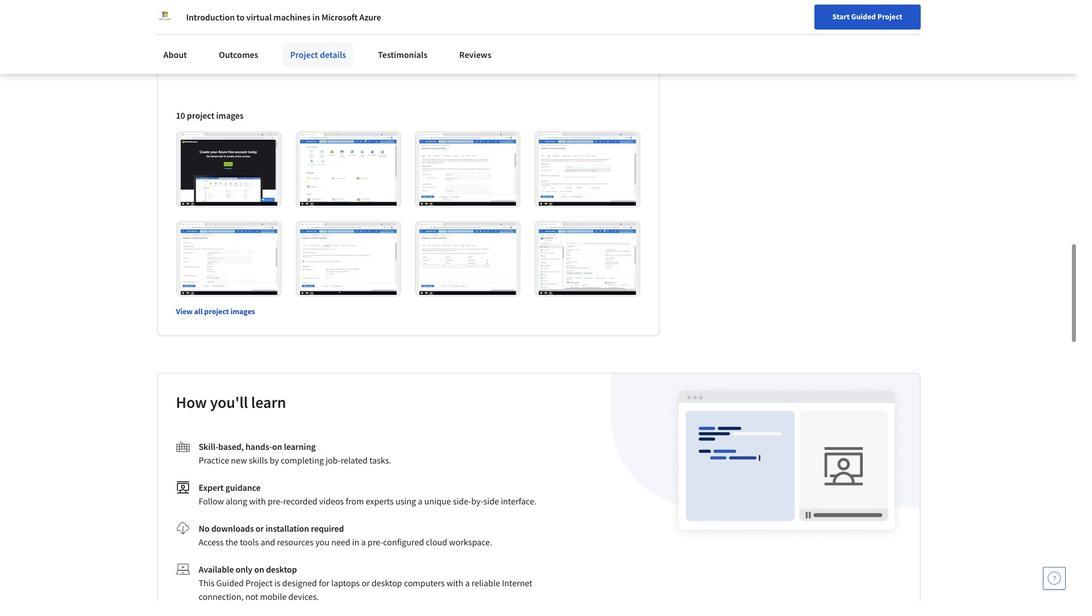 Task type: locate. For each thing, give the bounding box(es) containing it.
with right "computers"
[[447, 578, 463, 589]]

in
[[312, 11, 320, 23], [352, 537, 359, 548]]

1 horizontal spatial project
[[290, 49, 318, 60]]

skill-based, hands-on learning practice new skills by completing job-related tasks.
[[199, 441, 391, 466]]

tools
[[240, 537, 259, 548]]

project up mobile
[[246, 578, 273, 589]]

None search field
[[162, 7, 435, 30]]

hands-
[[246, 441, 272, 453]]

on for knowledge
[[291, 5, 301, 16]]

desktop left "computers"
[[372, 578, 402, 589]]

1 vertical spatial a
[[361, 537, 366, 548]]

project right 'all'
[[204, 307, 229, 317]]

using
[[396, 496, 416, 507]]

to
[[591, 5, 599, 16], [237, 11, 245, 23]]

required
[[557, 5, 589, 16], [311, 523, 344, 535]]

1 horizontal spatial a
[[418, 496, 423, 507]]

available only on desktop this guided project is designed for laptops or desktop computers with a reliable internet connection, not mobile devices.
[[199, 564, 533, 601]]

about link
[[157, 42, 194, 67]]

skills
[[249, 455, 268, 466]]

find your new career
[[762, 13, 833, 23]]

view all project images button
[[176, 306, 255, 317]]

a inside expert guidance follow along with pre-recorded videos from experts using a unique side-by-side interface.
[[418, 496, 423, 507]]

by
[[270, 455, 279, 466]]

reviews link
[[453, 42, 498, 67]]

1 vertical spatial images
[[230, 307, 255, 317]]

0 vertical spatial pre-
[[268, 496, 283, 507]]

or
[[424, 5, 432, 16], [256, 523, 264, 535], [362, 578, 370, 589]]

0 horizontal spatial guided
[[216, 578, 244, 589]]

some background knowledge on virtualization, cloud computing or networking is beneficial but not required to complete this project.
[[176, 5, 638, 30]]

installation
[[266, 523, 309, 535]]

1 horizontal spatial in
[[352, 537, 359, 548]]

with down guidance
[[249, 496, 266, 507]]

with inside available only on desktop this guided project is designed for laptops or desktop computers with a reliable internet connection, not mobile devices.
[[447, 578, 463, 589]]

to left complete
[[591, 5, 599, 16]]

0 horizontal spatial a
[[361, 537, 366, 548]]

2 vertical spatial a
[[465, 578, 470, 589]]

0 vertical spatial or
[[424, 5, 432, 16]]

or up and
[[256, 523, 264, 535]]

from
[[346, 496, 364, 507]]

and
[[261, 537, 275, 548]]

on
[[291, 5, 301, 16], [272, 441, 282, 453], [254, 564, 264, 576]]

1 horizontal spatial with
[[447, 578, 463, 589]]

1 horizontal spatial guided
[[851, 11, 876, 22]]

1 vertical spatial project
[[290, 49, 318, 60]]

or inside some background knowledge on virtualization, cloud computing or networking is beneficial but not required to complete this project.
[[424, 5, 432, 16]]

experts
[[366, 496, 394, 507]]

for
[[319, 578, 330, 589]]

project
[[878, 11, 902, 22], [290, 49, 318, 60], [246, 578, 273, 589]]

in right need
[[352, 537, 359, 548]]

side-
[[453, 496, 471, 507]]

1 horizontal spatial or
[[362, 578, 370, 589]]

project left 'show notifications' image
[[878, 11, 902, 22]]

skill-
[[199, 441, 218, 453]]

0 vertical spatial required
[[557, 5, 589, 16]]

2 vertical spatial on
[[254, 564, 264, 576]]

by-
[[471, 496, 484, 507]]

no
[[199, 523, 210, 535]]

pre- up installation
[[268, 496, 283, 507]]

on up by
[[272, 441, 282, 453]]

workspace.
[[449, 537, 492, 548]]

0 horizontal spatial to
[[237, 11, 245, 23]]

english button
[[839, 0, 907, 37]]

1 vertical spatial is
[[274, 578, 281, 589]]

on inside skill-based, hands-on learning practice new skills by completing job-related tasks.
[[272, 441, 282, 453]]

0 vertical spatial on
[[291, 5, 301, 16]]

a left reliable
[[465, 578, 470, 589]]

0 vertical spatial with
[[249, 496, 266, 507]]

0 vertical spatial is
[[480, 5, 486, 16]]

2 horizontal spatial a
[[465, 578, 470, 589]]

related
[[341, 455, 368, 466]]

0 vertical spatial guided
[[851, 11, 876, 22]]

designed
[[282, 578, 317, 589]]

details
[[320, 49, 346, 60]]

project right 10
[[187, 110, 214, 121]]

not
[[542, 5, 555, 16], [245, 591, 258, 601]]

on right only
[[254, 564, 264, 576]]

2 horizontal spatial project
[[878, 11, 902, 22]]

on inside some background knowledge on virtualization, cloud computing or networking is beneficial but not required to complete this project.
[[291, 5, 301, 16]]

0 horizontal spatial pre-
[[268, 496, 283, 507]]

1 vertical spatial or
[[256, 523, 264, 535]]

virtualization,
[[302, 5, 355, 16]]

guided
[[851, 11, 876, 22], [216, 578, 244, 589]]

required right but
[[557, 5, 589, 16]]

pre- right need
[[368, 537, 383, 548]]

microsoft image
[[157, 9, 173, 25]]

0 horizontal spatial or
[[256, 523, 264, 535]]

1 vertical spatial in
[[352, 537, 359, 548]]

new
[[231, 455, 247, 466]]

view
[[176, 307, 193, 317]]

2 vertical spatial or
[[362, 578, 370, 589]]

only
[[236, 564, 252, 576]]

in left microsoft
[[312, 11, 320, 23]]

images right 10
[[216, 110, 244, 121]]

microsoft
[[322, 11, 358, 23]]

guided up connection,
[[216, 578, 244, 589]]

1 horizontal spatial on
[[272, 441, 282, 453]]

outcomes link
[[212, 42, 265, 67]]

show notifications image
[[924, 14, 937, 28]]

0 horizontal spatial not
[[245, 591, 258, 601]]

0 horizontal spatial is
[[274, 578, 281, 589]]

expert
[[199, 482, 224, 494]]

1 vertical spatial on
[[272, 441, 282, 453]]

testimonials link
[[371, 42, 434, 67]]

10 project images
[[176, 110, 244, 121]]

1 vertical spatial with
[[447, 578, 463, 589]]

1 vertical spatial required
[[311, 523, 344, 535]]

required up you
[[311, 523, 344, 535]]

not left mobile
[[245, 591, 258, 601]]

1 vertical spatial guided
[[216, 578, 244, 589]]

guided inside button
[[851, 11, 876, 22]]

images
[[216, 110, 244, 121], [230, 307, 255, 317]]

project inside available only on desktop this guided project is designed for laptops or desktop computers with a reliable internet connection, not mobile devices.
[[246, 578, 273, 589]]

click to expand item image
[[180, 133, 277, 206], [300, 133, 397, 206], [420, 133, 516, 206], [539, 133, 636, 206], [180, 223, 277, 295], [300, 223, 397, 295], [420, 223, 516, 295], [539, 223, 636, 295]]

0 vertical spatial not
[[542, 5, 555, 16]]

2 vertical spatial project
[[246, 578, 273, 589]]

interface.
[[501, 496, 537, 507]]

or right the laptops
[[362, 578, 370, 589]]

career
[[811, 13, 833, 23]]

2 horizontal spatial or
[[424, 5, 432, 16]]

is inside some background knowledge on virtualization, cloud computing or networking is beneficial but not required to complete this project.
[[480, 5, 486, 16]]

0 vertical spatial project
[[878, 11, 902, 22]]

your
[[778, 13, 793, 23]]

guided right start at the right top of page
[[851, 11, 876, 22]]

or right computing
[[424, 5, 432, 16]]

a right using
[[418, 496, 423, 507]]

not inside available only on desktop this guided project is designed for laptops or desktop computers with a reliable internet connection, not mobile devices.
[[245, 591, 258, 601]]

0 vertical spatial a
[[418, 496, 423, 507]]

access
[[199, 537, 224, 548]]

pre- inside expert guidance follow along with pre-recorded videos from experts using a unique side-by-side interface.
[[268, 496, 283, 507]]

expert guidance follow along with pre-recorded videos from experts using a unique side-by-side interface.
[[199, 482, 537, 507]]

10
[[176, 110, 185, 121]]

guidance
[[225, 482, 261, 494]]

1 vertical spatial project
[[204, 307, 229, 317]]

1 horizontal spatial required
[[557, 5, 589, 16]]

a inside available only on desktop this guided project is designed for laptops or desktop computers with a reliable internet connection, not mobile devices.
[[465, 578, 470, 589]]

0 horizontal spatial required
[[311, 523, 344, 535]]

1 horizontal spatial pre-
[[368, 537, 383, 548]]

not right but
[[542, 5, 555, 16]]

no downloads or installation required access the tools and resources you need in a pre-configured cloud workspace.
[[199, 523, 492, 548]]

you'll
[[210, 392, 248, 413]]

0 horizontal spatial project
[[246, 578, 273, 589]]

project left details
[[290, 49, 318, 60]]

1 vertical spatial pre-
[[368, 537, 383, 548]]

desktop up designed
[[266, 564, 297, 576]]

images right 'all'
[[230, 307, 255, 317]]

0 horizontal spatial on
[[254, 564, 264, 576]]

a
[[418, 496, 423, 507], [361, 537, 366, 548], [465, 578, 470, 589]]

resources
[[277, 537, 314, 548]]

a inside no downloads or installation required access the tools and resources you need in a pre-configured cloud workspace.
[[361, 537, 366, 548]]

in inside no downloads or installation required access the tools and resources you need in a pre-configured cloud workspace.
[[352, 537, 359, 548]]

0 vertical spatial images
[[216, 110, 244, 121]]

to left virtual
[[237, 11, 245, 23]]

a right need
[[361, 537, 366, 548]]

this
[[176, 19, 190, 30]]

0 horizontal spatial with
[[249, 496, 266, 507]]

is up mobile
[[274, 578, 281, 589]]

internet
[[502, 578, 533, 589]]

pre-
[[268, 496, 283, 507], [368, 537, 383, 548]]

1 vertical spatial desktop
[[372, 578, 402, 589]]

knowledge
[[247, 5, 289, 16]]

based,
[[218, 441, 244, 453]]

english
[[859, 13, 887, 24]]

laptops
[[331, 578, 360, 589]]

2 horizontal spatial on
[[291, 5, 301, 16]]

on right knowledge
[[291, 5, 301, 16]]

machines
[[273, 11, 311, 23]]

0 horizontal spatial desktop
[[266, 564, 297, 576]]

1 horizontal spatial to
[[591, 5, 599, 16]]

0 vertical spatial desktop
[[266, 564, 297, 576]]

is left beneficial
[[480, 5, 486, 16]]

desktop
[[266, 564, 297, 576], [372, 578, 402, 589]]

1 vertical spatial not
[[245, 591, 258, 601]]

1 horizontal spatial not
[[542, 5, 555, 16]]

1 horizontal spatial is
[[480, 5, 486, 16]]

project
[[187, 110, 214, 121], [204, 307, 229, 317]]

project.
[[192, 19, 221, 30]]

along
[[226, 496, 247, 507]]

configured
[[383, 537, 424, 548]]

0 vertical spatial in
[[312, 11, 320, 23]]



Task type: describe. For each thing, give the bounding box(es) containing it.
or inside no downloads or installation required access the tools and resources you need in a pre-configured cloud workspace.
[[256, 523, 264, 535]]

need
[[331, 537, 350, 548]]

computers
[[404, 578, 445, 589]]

required inside no downloads or installation required access the tools and resources you need in a pre-configured cloud workspace.
[[311, 523, 344, 535]]

downloads
[[211, 523, 254, 535]]

you
[[315, 537, 330, 548]]

tasks.
[[369, 455, 391, 466]]

side
[[484, 496, 499, 507]]

cloud
[[357, 5, 379, 16]]

on for hands-
[[272, 441, 282, 453]]

networking
[[434, 5, 479, 16]]

some
[[176, 5, 198, 16]]

computing
[[381, 5, 423, 16]]

recorded
[[283, 496, 317, 507]]

images inside the view all project images button
[[230, 307, 255, 317]]

all
[[194, 307, 203, 317]]

find your new career link
[[756, 11, 839, 26]]

videos
[[319, 496, 344, 507]]

this
[[199, 578, 215, 589]]

pre- inside no downloads or installation required access the tools and resources you need in a pre-configured cloud workspace.
[[368, 537, 383, 548]]

connection,
[[199, 591, 244, 601]]

project inside button
[[204, 307, 229, 317]]

about
[[163, 49, 187, 60]]

project details
[[290, 49, 346, 60]]

start guided project button
[[814, 5, 921, 30]]

unique
[[424, 496, 451, 507]]

help center image
[[1048, 572, 1061, 586]]

find
[[762, 13, 776, 23]]

the
[[225, 537, 238, 548]]

guided inside available only on desktop this guided project is designed for laptops or desktop computers with a reliable internet connection, not mobile devices.
[[216, 578, 244, 589]]

how you'll learn
[[176, 392, 286, 413]]

available
[[199, 564, 234, 576]]

completing
[[281, 455, 324, 466]]

learning
[[284, 441, 316, 453]]

1 horizontal spatial desktop
[[372, 578, 402, 589]]

virtual
[[246, 11, 272, 23]]

azure
[[359, 11, 381, 23]]

background
[[200, 5, 245, 16]]

reviews
[[459, 49, 492, 60]]

reliable
[[472, 578, 500, 589]]

to inside some background knowledge on virtualization, cloud computing or networking is beneficial but not required to complete this project.
[[591, 5, 599, 16]]

with inside expert guidance follow along with pre-recorded videos from experts using a unique side-by-side interface.
[[249, 496, 266, 507]]

follow
[[199, 496, 224, 507]]

devices.
[[288, 591, 319, 601]]

start guided project
[[833, 11, 902, 22]]

project details link
[[283, 42, 353, 67]]

job-
[[326, 455, 341, 466]]

learn
[[251, 392, 286, 413]]

0 horizontal spatial in
[[312, 11, 320, 23]]

project inside button
[[878, 11, 902, 22]]

or inside available only on desktop this guided project is designed for laptops or desktop computers with a reliable internet connection, not mobile devices.
[[362, 578, 370, 589]]

0 vertical spatial project
[[187, 110, 214, 121]]

new
[[795, 13, 810, 23]]

is inside available only on desktop this guided project is designed for laptops or desktop computers with a reliable internet connection, not mobile devices.
[[274, 578, 281, 589]]

outcomes
[[219, 49, 258, 60]]

introduction to virtual machines in microsoft azure
[[186, 11, 381, 23]]

practice
[[199, 455, 229, 466]]

beneficial
[[488, 5, 525, 16]]

complete
[[601, 5, 636, 16]]

start
[[833, 11, 850, 22]]

how
[[176, 392, 207, 413]]

view all project images
[[176, 307, 255, 317]]

testimonials
[[378, 49, 428, 60]]

cloud
[[426, 537, 447, 548]]

but
[[527, 5, 540, 16]]

on inside available only on desktop this guided project is designed for laptops or desktop computers with a reliable internet connection, not mobile devices.
[[254, 564, 264, 576]]

required inside some background knowledge on virtualization, cloud computing or networking is beneficial but not required to complete this project.
[[557, 5, 589, 16]]

mobile
[[260, 591, 287, 601]]

not inside some background knowledge on virtualization, cloud computing or networking is beneficial but not required to complete this project.
[[542, 5, 555, 16]]

introduction
[[186, 11, 235, 23]]



Task type: vqa. For each thing, say whether or not it's contained in the screenshot.


